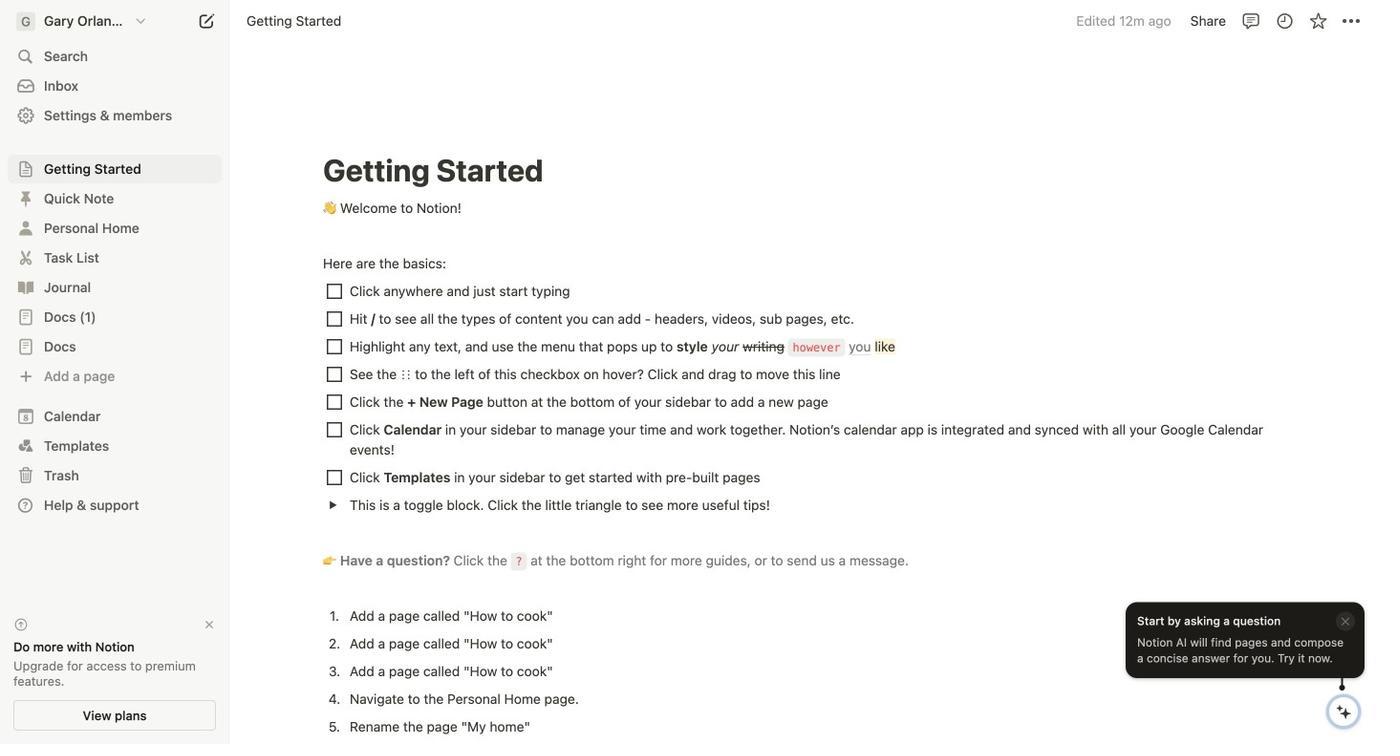 Task type: locate. For each thing, give the bounding box(es) containing it.
1 open image from the top
[[20, 163, 32, 175]]

new page image
[[195, 10, 218, 33]]

open image
[[20, 163, 32, 175], [20, 252, 32, 264], [20, 282, 32, 293], [20, 312, 32, 323], [20, 341, 32, 353]]

favorite image
[[1309, 11, 1328, 31]]

comments image
[[1242, 11, 1261, 31]]

open image
[[20, 193, 32, 205], [20, 223, 32, 234], [329, 501, 338, 510]]

close tooltip image
[[1340, 615, 1352, 628]]

2 vertical spatial open image
[[329, 501, 338, 510]]

4 open image from the top
[[20, 312, 32, 323]]

updates image
[[1276, 11, 1295, 31]]



Task type: describe. For each thing, give the bounding box(es) containing it.
👉 image
[[323, 552, 337, 570]]

g image
[[16, 12, 35, 31]]

2 open image from the top
[[20, 252, 32, 264]]

3 open image from the top
[[20, 282, 32, 293]]

1 vertical spatial open image
[[20, 223, 32, 234]]

5 open image from the top
[[20, 341, 32, 353]]

0 vertical spatial open image
[[20, 193, 32, 205]]

👋 image
[[323, 200, 337, 217]]

dismiss image
[[203, 619, 216, 632]]



Task type: vqa. For each thing, say whether or not it's contained in the screenshot.
third Open image from the bottom
yes



